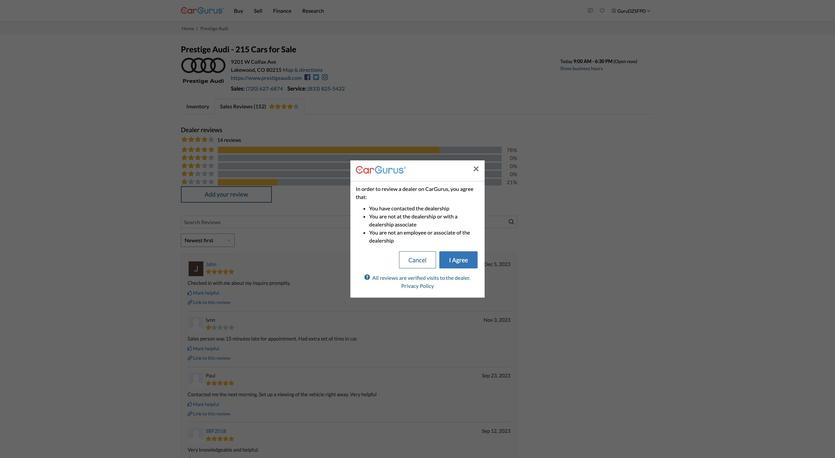 Task type: vqa. For each thing, say whether or not it's contained in the screenshot.
gas to the top
no



Task type: describe. For each thing, give the bounding box(es) containing it.
pm
[[606, 58, 613, 64]]

you
[[451, 186, 460, 192]]

review for appointment.
[[217, 355, 231, 361]]

now)
[[628, 58, 638, 64]]

825-
[[321, 85, 333, 92]]

morning.
[[239, 392, 258, 398]]

mark for checked
[[193, 290, 204, 296]]

mark for contacted
[[193, 402, 204, 407]]

2 vertical spatial a
[[274, 392, 276, 398]]

cancel link
[[409, 257, 427, 264]]

sales person was 15 minutes late for appointment. had extra set of tires in car.
[[188, 336, 358, 342]]

that:
[[356, 194, 367, 200]]

sales for sales person was 15 minutes late for appointment. had extra set of tires in car.
[[188, 336, 199, 342]]

2 vertical spatial are
[[399, 275, 407, 281]]

sales:
[[231, 85, 245, 92]]

helpful for checked in with me about my inquiry promptly.
[[205, 290, 219, 296]]

have
[[380, 205, 391, 212]]

at
[[397, 213, 402, 220]]

(152)
[[254, 103, 267, 109]]

2 you from the top
[[370, 213, 379, 220]]

up
[[267, 392, 273, 398]]

1 vertical spatial audi
[[213, 44, 230, 54]]

inventory
[[186, 103, 209, 109]]

2023 for sep 12, 2023
[[499, 428, 511, 435]]

promptly.
[[270, 280, 291, 286]]

map
[[283, 66, 294, 73]]

0 vertical spatial in
[[208, 280, 212, 286]]

minutes
[[233, 336, 250, 342]]

link to this review button for paul
[[188, 411, 231, 418]]

nov 3, 2023
[[484, 317, 511, 323]]

link for lynn
[[193, 355, 202, 361]]

9201
[[231, 58, 244, 65]]

1 horizontal spatial for
[[269, 44, 280, 54]]

this for lynn
[[208, 355, 216, 361]]

1 horizontal spatial or
[[438, 213, 443, 220]]

about
[[232, 280, 244, 286]]

a inside in order to review a dealer on cargurus, you agree that:
[[399, 186, 402, 192]]

the left dealer.
[[446, 275, 454, 281]]

add
[[205, 191, 216, 198]]

- inside today 9:00 am - 6:30 pm (open now) show business hours
[[593, 58, 595, 64]]

all reviews are verified visits to the dealer. link
[[365, 275, 471, 281]]

privacy
[[402, 283, 419, 289]]

appointment.
[[268, 336, 298, 342]]

all
[[373, 275, 379, 281]]

dec
[[485, 261, 493, 267]]

set
[[259, 392, 266, 398]]

/
[[196, 25, 198, 31]]

review inside in order to review a dealer on cargurus, you agree that:
[[382, 186, 398, 192]]

saved cars image
[[600, 8, 605, 13]]

i agree link
[[450, 257, 469, 264]]

sales: (720) 627-6874
[[231, 85, 283, 92]]

you have contacted the dealership you are not at the dealership or with a dealership associate you are not an employee or associate of the dealership
[[370, 205, 471, 244]]

reviews for all
[[380, 275, 398, 281]]

3,
[[494, 317, 498, 323]]

link image for checked in with me about my inquiry promptly.
[[188, 300, 193, 305]]

helpful for sales person was 15 minutes late for appointment. had extra set of tires in car.
[[205, 346, 219, 352]]

employee
[[404, 230, 427, 236]]

helpful.
[[243, 447, 259, 453]]

helpful right away.
[[362, 392, 377, 398]]

(833)
[[308, 85, 320, 92]]

sbf2018
[[206, 428, 226, 435]]

1 link to this review button from the top
[[188, 299, 231, 306]]

9201 w colfax ave lakewood, co 80215 map & directions
[[231, 58, 323, 73]]

reviews
[[233, 103, 253, 109]]

sep 12, 2023
[[482, 428, 511, 435]]

john
[[206, 261, 217, 267]]

with inside the you have contacted the dealership you are not at the dealership or with a dealership associate you are not an employee or associate of the dealership
[[444, 213, 454, 220]]

knowledgeable
[[199, 447, 233, 453]]

15
[[226, 336, 232, 342]]

in order to review a dealer on cargurus, you agree that:
[[356, 186, 474, 200]]

checked
[[188, 280, 207, 286]]

https://www.prestigeaudi.com
[[231, 75, 302, 81]]

sep for sep 12, 2023
[[482, 428, 490, 435]]

person
[[200, 336, 215, 342]]

show business hours button
[[561, 65, 603, 71]]

sales for sales reviews (152)
[[220, 103, 232, 109]]

the left vehicle
[[301, 392, 308, 398]]

link image for sales person was 15 minutes late for appointment. had extra set of tires in car.
[[188, 356, 193, 361]]

5,
[[494, 261, 498, 267]]

nov
[[484, 317, 493, 323]]

reviews for dealer
[[201, 126, 222, 134]]

paul
[[206, 373, 216, 379]]

home
[[182, 25, 194, 31]]

prestige audi - 215 cars for sale
[[181, 44, 297, 54]]

1 vertical spatial for
[[261, 336, 267, 342]]

add your review
[[205, 191, 248, 198]]

2023 for nov 3, 2023
[[499, 317, 511, 323]]

the down in order to review a dealer on cargurus, you agree that: at top
[[416, 205, 424, 212]]

on
[[419, 186, 425, 192]]

inventory tab
[[181, 99, 215, 114]]

all reviews are verified visits to the dealer.
[[373, 275, 471, 281]]

an
[[397, 230, 403, 236]]

to for sales person was 15 minutes late for appointment. had extra set of tires in car.
[[203, 355, 207, 361]]

to for checked in with me about my inquiry promptly.
[[203, 300, 207, 305]]

cargurus logo homepage link link
[[181, 1, 225, 20]]

0 vertical spatial audi
[[219, 25, 228, 31]]

627-
[[260, 85, 271, 92]]

1 horizontal spatial very
[[350, 392, 361, 398]]

home link
[[182, 25, 194, 31]]

0 horizontal spatial or
[[428, 230, 433, 236]]

review for a
[[217, 411, 231, 417]]

1 vertical spatial associate
[[434, 230, 456, 236]]

link for paul
[[193, 411, 202, 417]]

mark helpful button for checked
[[188, 290, 219, 297]]

2 0% from the top
[[510, 163, 518, 169]]

facebook - prestige audi image
[[305, 74, 311, 81]]

mark helpful button for sales
[[188, 346, 219, 352]]

my
[[245, 280, 252, 286]]

thumbs up image
[[188, 347, 193, 351]]

john link
[[206, 261, 217, 267]]

show
[[561, 65, 572, 71]]

document containing cancel
[[351, 161, 485, 298]]

0 horizontal spatial with
[[213, 280, 223, 286]]

sales reviews (152)
[[220, 103, 267, 109]]

lakewood,
[[231, 66, 256, 73]]

1 vertical spatial of
[[329, 336, 333, 342]]

privacy policy
[[402, 283, 434, 289]]

2023 for dec 5, 2023
[[499, 261, 511, 267]]

tab list containing inventory
[[181, 99, 655, 114]]

verified
[[408, 275, 426, 281]]

prestige audi logo image
[[181, 58, 226, 84]]

9:00
[[574, 58, 583, 64]]

checked in with me about my inquiry promptly.
[[188, 280, 291, 286]]

hours
[[592, 65, 603, 71]]

service:
[[288, 85, 307, 92]]

mark helpful for in
[[193, 290, 219, 296]]

policy
[[420, 283, 434, 289]]

car.
[[350, 336, 358, 342]]

review right your
[[230, 191, 248, 198]]



Task type: locate. For each thing, give the bounding box(es) containing it.
a left dealer
[[399, 186, 402, 192]]

helpful for contacted me the next morning. set up a viewing of the vehicle right away.  very helpful
[[205, 402, 219, 407]]

reviews for 14
[[224, 137, 241, 143]]

3 link to this review button from the top
[[188, 411, 231, 418]]

to right link icon at the bottom of page
[[203, 411, 207, 417]]

0 horizontal spatial associate
[[395, 221, 417, 228]]

cars
[[251, 44, 268, 54]]

2 sep from the top
[[482, 428, 490, 435]]

reviews right all
[[380, 275, 398, 281]]

lynn image
[[189, 317, 204, 332]]

cargurus,
[[426, 186, 450, 192]]

1 you from the top
[[370, 205, 379, 212]]

reviews right 14
[[224, 137, 241, 143]]

audi up prestige audi - 215 cars for sale
[[219, 25, 228, 31]]

0 vertical spatial with
[[444, 213, 454, 220]]

co
[[257, 66, 265, 73]]

0 vertical spatial me
[[224, 280, 231, 286]]

(720) 627-6874 link
[[246, 85, 288, 92]]

sales
[[220, 103, 232, 109], [188, 336, 199, 342]]

1 this from the top
[[208, 300, 216, 305]]

link to this review button up sbf2018 'link'
[[188, 411, 231, 418]]

2 horizontal spatial of
[[457, 230, 462, 236]]

1 vertical spatial not
[[388, 230, 396, 236]]

2 vertical spatial this
[[208, 411, 216, 417]]

sep left 23,
[[482, 373, 490, 379]]

prestige down /
[[181, 44, 211, 54]]

of inside the you have contacted the dealership you are not at the dealership or with a dealership associate you are not an employee or associate of the dealership
[[457, 230, 462, 236]]

0 horizontal spatial -
[[231, 44, 234, 54]]

contacted
[[392, 205, 415, 212]]

john image
[[189, 262, 204, 276]]

1 sep from the top
[[482, 373, 490, 379]]

chevron down image
[[227, 239, 230, 243]]

mark helpful button down person
[[188, 346, 219, 352]]

you left have
[[370, 205, 379, 212]]

service: (833) 825-5422
[[288, 85, 345, 92]]

1 vertical spatial in
[[345, 336, 349, 342]]

1 mark helpful button from the top
[[188, 290, 219, 297]]

2 vertical spatial 0%
[[510, 171, 518, 177]]

link to this review for paul
[[193, 411, 231, 417]]

0 vertical spatial you
[[370, 205, 379, 212]]

2 vertical spatial mark helpful button
[[188, 401, 219, 408]]

4 2023 from the top
[[499, 428, 511, 435]]

the up agree
[[463, 230, 471, 236]]

2 horizontal spatial a
[[455, 213, 458, 220]]

2 vertical spatial mark
[[193, 402, 204, 407]]

and
[[234, 447, 242, 453]]

- right am
[[593, 58, 595, 64]]

1 vertical spatial or
[[428, 230, 433, 236]]

1 horizontal spatial of
[[329, 336, 333, 342]]

are
[[380, 213, 387, 220], [380, 230, 387, 236], [399, 275, 407, 281]]

2 vertical spatial you
[[370, 230, 379, 236]]

in left car.
[[345, 336, 349, 342]]

2023 right 12,
[[499, 428, 511, 435]]

(833) 825-5422 link
[[308, 85, 345, 92]]

2 mark from the top
[[193, 346, 204, 352]]

2023 right 23,
[[499, 373, 511, 379]]

0 vertical spatial reviews
[[201, 126, 222, 134]]

1 vertical spatial sep
[[482, 428, 490, 435]]

2 this from the top
[[208, 355, 216, 361]]

sbf2018 image
[[189, 429, 204, 444]]

1 vertical spatial are
[[380, 230, 387, 236]]

0 vertical spatial link to this review
[[193, 300, 231, 305]]

0 vertical spatial sales
[[220, 103, 232, 109]]

tab list
[[181, 99, 655, 114]]

0 vertical spatial or
[[438, 213, 443, 220]]

3 0% from the top
[[510, 171, 518, 177]]

0 horizontal spatial for
[[261, 336, 267, 342]]

review
[[382, 186, 398, 192], [230, 191, 248, 198], [217, 300, 231, 305], [217, 355, 231, 361], [217, 411, 231, 417]]

star image
[[281, 104, 287, 109], [287, 104, 293, 109], [206, 270, 212, 275], [212, 270, 217, 275], [217, 270, 223, 275], [229, 270, 234, 275], [212, 325, 217, 330], [212, 381, 217, 386], [217, 381, 223, 386], [206, 437, 212, 442], [212, 437, 217, 442], [217, 437, 223, 442], [229, 437, 234, 442]]

3 mark helpful from the top
[[193, 402, 219, 407]]

with
[[444, 213, 454, 220], [213, 280, 223, 286]]

mark helpful for me
[[193, 402, 219, 407]]

sales left reviews
[[220, 103, 232, 109]]

to for contacted me the next morning. set up a viewing of the vehicle right away.  very helpful
[[203, 411, 207, 417]]

link to this review button up the paul
[[188, 355, 231, 362]]

the left next
[[220, 392, 227, 398]]

sep for sep 23, 2023
[[482, 373, 490, 379]]

link to this review up sbf2018 'link'
[[193, 411, 231, 417]]

0 vertical spatial mark helpful button
[[188, 290, 219, 297]]

very right away.
[[350, 392, 361, 398]]

2 mark helpful button from the top
[[188, 346, 219, 352]]

2 thumbs up image from the top
[[188, 402, 193, 407]]

0 vertical spatial not
[[388, 213, 396, 220]]

with down 'john' link in the bottom of the page
[[213, 280, 223, 286]]

1 2023 from the top
[[499, 261, 511, 267]]

business
[[573, 65, 591, 71]]

mark
[[193, 290, 204, 296], [193, 346, 204, 352], [193, 402, 204, 407]]

directions
[[300, 66, 323, 73]]

link image
[[188, 412, 193, 416]]

1 horizontal spatial with
[[444, 213, 454, 220]]

today 9:00 am - 6:30 pm (open now) show business hours
[[561, 58, 638, 71]]

privacy policy link
[[402, 283, 434, 289]]

prestige right /
[[201, 25, 218, 31]]

twitter - prestige audi image
[[313, 74, 319, 81]]

thumbs up image for contacted me the next morning. set up a viewing of the vehicle right away.  very helpful
[[188, 402, 193, 407]]

0 horizontal spatial of
[[295, 392, 300, 398]]

3 2023 from the top
[[499, 373, 511, 379]]

menu bar
[[225, 0, 585, 22]]

link image down thumbs up icon
[[188, 356, 193, 361]]

1 vertical spatial mark helpful
[[193, 346, 219, 352]]

sep
[[482, 373, 490, 379], [482, 428, 490, 435]]

was
[[216, 336, 225, 342]]

1 vertical spatial mark helpful button
[[188, 346, 219, 352]]

2 link to this review button from the top
[[188, 355, 231, 362]]

1 horizontal spatial a
[[399, 186, 402, 192]]

1 horizontal spatial reviews
[[224, 137, 241, 143]]

a inside the you have contacted the dealership you are not at the dealership or with a dealership associate you are not an employee or associate of the dealership
[[455, 213, 458, 220]]

reviews up 14
[[201, 126, 222, 134]]

viewing
[[277, 392, 294, 398]]

visits
[[427, 275, 439, 281]]

you left an
[[370, 230, 379, 236]]

star image
[[269, 104, 275, 109], [275, 104, 281, 109], [293, 104, 299, 109], [223, 270, 229, 275], [206, 325, 212, 330], [217, 325, 223, 330], [223, 325, 229, 330], [229, 325, 234, 330], [206, 381, 212, 386], [223, 381, 229, 386], [229, 381, 234, 386], [223, 437, 229, 442]]

ave
[[268, 58, 276, 65]]

2 horizontal spatial reviews
[[380, 275, 398, 281]]

0 vertical spatial sep
[[482, 373, 490, 379]]

1 horizontal spatial in
[[345, 336, 349, 342]]

paul image
[[189, 373, 204, 388]]

2 link from the top
[[193, 355, 202, 361]]

search image
[[509, 219, 515, 225]]

2 vertical spatial link
[[193, 411, 202, 417]]

very down sbf2018 image
[[188, 447, 198, 453]]

1 link from the top
[[193, 300, 202, 305]]

1 vertical spatial me
[[212, 392, 219, 398]]

2 vertical spatial of
[[295, 392, 300, 398]]

5422
[[333, 85, 345, 92]]

a
[[399, 186, 402, 192], [455, 213, 458, 220], [274, 392, 276, 398]]

this up lynn
[[208, 300, 216, 305]]

this up sbf2018 'link'
[[208, 411, 216, 417]]

mark helpful down person
[[193, 346, 219, 352]]

1 vertical spatial thumbs up image
[[188, 402, 193, 407]]

review for promptly.
[[217, 300, 231, 305]]

1 horizontal spatial -
[[593, 58, 595, 64]]

2023
[[499, 261, 511, 267], [499, 317, 511, 323], [499, 373, 511, 379], [499, 428, 511, 435]]

the right at
[[403, 213, 411, 220]]

14 reviews
[[217, 137, 241, 143]]

thumbs up image up link icon at the bottom of page
[[188, 402, 193, 407]]

1 mark from the top
[[193, 290, 204, 296]]

78%
[[507, 147, 518, 153]]

mark down the contacted
[[193, 402, 204, 407]]

me
[[224, 280, 231, 286], [212, 392, 219, 398]]

to right order
[[376, 186, 381, 192]]

mark helpful button
[[188, 290, 219, 297], [188, 346, 219, 352], [188, 401, 219, 408]]

0 vertical spatial 0%
[[510, 155, 518, 161]]

are up privacy
[[399, 275, 407, 281]]

in right "checked"
[[208, 280, 212, 286]]

0 horizontal spatial me
[[212, 392, 219, 398]]

Search Reviews field
[[181, 216, 518, 228]]

link to this review for lynn
[[193, 355, 231, 361]]

&
[[295, 66, 298, 73]]

3 link to this review from the top
[[193, 411, 231, 417]]

very
[[350, 392, 361, 398], [188, 447, 198, 453]]

link
[[193, 300, 202, 305], [193, 355, 202, 361], [193, 411, 202, 417]]

review down the checked in with me about my inquiry promptly.
[[217, 300, 231, 305]]

1 vertical spatial 0%
[[510, 163, 518, 169]]

0 horizontal spatial in
[[208, 280, 212, 286]]

not
[[388, 213, 396, 220], [388, 230, 396, 236]]

0 vertical spatial mark helpful
[[193, 290, 219, 296]]

or down cargurus,
[[438, 213, 443, 220]]

(open
[[614, 58, 627, 64]]

or right employee
[[428, 230, 433, 236]]

mark helpful button down "checked"
[[188, 290, 219, 297]]

extra
[[309, 336, 320, 342]]

link image down "checked"
[[188, 300, 193, 305]]

associate
[[395, 221, 417, 228], [434, 230, 456, 236]]

review down was
[[217, 355, 231, 361]]

dealer.
[[455, 275, 471, 281]]

0 vertical spatial thumbs up image
[[188, 291, 193, 295]]

12,
[[491, 428, 498, 435]]

audi left 215
[[213, 44, 230, 54]]

1 mark helpful from the top
[[193, 290, 219, 296]]

1 vertical spatial a
[[455, 213, 458, 220]]

your
[[217, 191, 229, 198]]

with down you
[[444, 213, 454, 220]]

to inside in order to review a dealer on cargurus, you agree that:
[[376, 186, 381, 192]]

0 horizontal spatial a
[[274, 392, 276, 398]]

inquiry
[[253, 280, 269, 286]]

14
[[217, 137, 223, 143]]

mark helpful down "checked"
[[193, 290, 219, 296]]

1 horizontal spatial me
[[224, 280, 231, 286]]

of right viewing
[[295, 392, 300, 398]]

helpful
[[205, 290, 219, 296], [205, 346, 219, 352], [362, 392, 377, 398], [205, 402, 219, 407]]

right
[[326, 392, 336, 398]]

link down person
[[193, 355, 202, 361]]

to up lynn
[[203, 300, 207, 305]]

2 link to this review from the top
[[193, 355, 231, 361]]

1 vertical spatial link to this review button
[[188, 355, 231, 362]]

order
[[362, 186, 375, 192]]

0 vertical spatial prestige
[[201, 25, 218, 31]]

3 you from the top
[[370, 230, 379, 236]]

menu
[[585, 1, 655, 20]]

to right the visits
[[440, 275, 445, 281]]

mark helpful
[[193, 290, 219, 296], [193, 346, 219, 352], [193, 402, 219, 407]]

1 vertical spatial mark
[[193, 346, 204, 352]]

mark helpful button down the contacted
[[188, 401, 219, 408]]

review up "sbf2018"
[[217, 411, 231, 417]]

dealer
[[403, 186, 418, 192]]

cancel
[[409, 257, 427, 264]]

a right up
[[274, 392, 276, 398]]

1 vertical spatial reviews
[[224, 137, 241, 143]]

(720)
[[246, 85, 259, 92]]

0 horizontal spatial sales
[[188, 336, 199, 342]]

today
[[561, 58, 573, 64]]

0 vertical spatial for
[[269, 44, 280, 54]]

mark helpful for person
[[193, 346, 219, 352]]

0 vertical spatial link to this review button
[[188, 299, 231, 306]]

2 2023 from the top
[[499, 317, 511, 323]]

set
[[321, 336, 328, 342]]

1 vertical spatial this
[[208, 355, 216, 361]]

2 vertical spatial link to this review button
[[188, 411, 231, 418]]

mark down "checked"
[[193, 290, 204, 296]]

1 link image from the top
[[188, 300, 193, 305]]

0 vertical spatial are
[[380, 213, 387, 220]]

0 vertical spatial associate
[[395, 221, 417, 228]]

link image
[[188, 300, 193, 305], [188, 356, 193, 361]]

0 horizontal spatial very
[[188, 447, 198, 453]]

80215
[[266, 66, 282, 73]]

sep left 12,
[[482, 428, 490, 435]]

0 vertical spatial of
[[457, 230, 462, 236]]

0%
[[510, 155, 518, 161], [510, 163, 518, 169], [510, 171, 518, 177]]

helpful down "checked"
[[205, 290, 219, 296]]

helpful down the contacted
[[205, 402, 219, 407]]

0 vertical spatial -
[[231, 44, 234, 54]]

contacted
[[188, 392, 211, 398]]

for up ave
[[269, 44, 280, 54]]

me right the contacted
[[212, 392, 219, 398]]

me left about
[[224, 280, 231, 286]]

0 vertical spatial mark
[[193, 290, 204, 296]]

2 link image from the top
[[188, 356, 193, 361]]

2 vertical spatial mark helpful
[[193, 402, 219, 407]]

cancel button
[[399, 252, 437, 269]]

mark right thumbs up icon
[[193, 346, 204, 352]]

link to this review button for lynn
[[188, 355, 231, 362]]

2 vertical spatial reviews
[[380, 275, 398, 281]]

of up i agree
[[457, 230, 462, 236]]

link to this review up lynn
[[193, 300, 231, 305]]

thumbs up image
[[188, 291, 193, 295], [188, 402, 193, 407]]

away.
[[337, 392, 349, 398]]

link to this review button
[[188, 299, 231, 306], [188, 355, 231, 362], [188, 411, 231, 418]]

1 vertical spatial link to this review
[[193, 355, 231, 361]]

the
[[416, 205, 424, 212], [403, 213, 411, 220], [463, 230, 471, 236], [446, 275, 454, 281], [220, 392, 227, 398], [301, 392, 308, 398]]

document
[[351, 161, 485, 298]]

2023 right 5, at bottom
[[499, 261, 511, 267]]

mark for sales
[[193, 346, 204, 352]]

1 thumbs up image from the top
[[188, 291, 193, 295]]

home / prestige audi
[[182, 25, 228, 31]]

2023 right 3,
[[499, 317, 511, 323]]

contacted me the next morning. set up a viewing of the vehicle right away.  very helpful
[[188, 392, 377, 398]]

1 vertical spatial with
[[213, 280, 223, 286]]

instagram - prestige audi image
[[322, 74, 328, 81]]

tires
[[334, 336, 344, 342]]

3 mark helpful button from the top
[[188, 401, 219, 408]]

are left an
[[380, 230, 387, 236]]

you left at
[[370, 213, 379, 220]]

sale
[[282, 44, 297, 54]]

0 vertical spatial this
[[208, 300, 216, 305]]

to up the paul
[[203, 355, 207, 361]]

3 mark from the top
[[193, 402, 204, 407]]

mark helpful down the contacted
[[193, 402, 219, 407]]

0 vertical spatial link
[[193, 300, 202, 305]]

agree
[[461, 186, 474, 192]]

1 vertical spatial sales
[[188, 336, 199, 342]]

1 link to this review from the top
[[193, 300, 231, 305]]

21%
[[507, 179, 518, 185]]

a down you
[[455, 213, 458, 220]]

https://www.prestigeaudi.com link
[[231, 75, 302, 81]]

6874
[[271, 85, 283, 92]]

2 vertical spatial link to this review
[[193, 411, 231, 417]]

thumbs up image for checked in with me about my inquiry promptly.
[[188, 291, 193, 295]]

helpful down person
[[205, 346, 219, 352]]

link to this review up the paul
[[193, 355, 231, 361]]

link down "checked"
[[193, 300, 202, 305]]

map & directions link
[[283, 66, 323, 73]]

2023 for sep 23, 2023
[[499, 373, 511, 379]]

- left 215
[[231, 44, 234, 54]]

of right the set
[[329, 336, 333, 342]]

not left an
[[388, 230, 396, 236]]

1 vertical spatial you
[[370, 213, 379, 220]]

1 vertical spatial -
[[593, 58, 595, 64]]

add a car review image
[[589, 8, 593, 13]]

1 vertical spatial very
[[188, 447, 198, 453]]

not left at
[[388, 213, 396, 220]]

1 vertical spatial link
[[193, 355, 202, 361]]

mark helpful button for contacted
[[188, 401, 219, 408]]

3 link from the top
[[193, 411, 202, 417]]

0 vertical spatial link image
[[188, 300, 193, 305]]

sep 23, 2023
[[482, 373, 511, 379]]

lynn
[[206, 317, 215, 323]]

0 vertical spatial a
[[399, 186, 402, 192]]

1 0% from the top
[[510, 155, 518, 161]]

this for paul
[[208, 411, 216, 417]]

1 not from the top
[[388, 213, 396, 220]]

2 mark helpful from the top
[[193, 346, 219, 352]]

1 vertical spatial link image
[[188, 356, 193, 361]]

review up have
[[382, 186, 398, 192]]

0 horizontal spatial reviews
[[201, 126, 222, 134]]

1 horizontal spatial associate
[[434, 230, 456, 236]]

cargurus image
[[356, 166, 407, 174]]

this up the paul
[[208, 355, 216, 361]]

associate up i
[[434, 230, 456, 236]]

2 not from the top
[[388, 230, 396, 236]]

or
[[438, 213, 443, 220], [428, 230, 433, 236]]

dealer
[[181, 126, 200, 134]]

associate up an
[[395, 221, 417, 228]]

link to this review button up lynn
[[188, 299, 231, 306]]

0 vertical spatial very
[[350, 392, 361, 398]]

dealer reviews
[[181, 126, 222, 134]]

for right late
[[261, 336, 267, 342]]

link right link icon at the bottom of page
[[193, 411, 202, 417]]

3 this from the top
[[208, 411, 216, 417]]

am
[[584, 58, 592, 64]]

are down have
[[380, 213, 387, 220]]

1 horizontal spatial sales
[[220, 103, 232, 109]]

6:30
[[596, 58, 605, 64]]

1 vertical spatial prestige
[[181, 44, 211, 54]]

thumbs up image down "checked"
[[188, 291, 193, 295]]

i agree button
[[440, 252, 478, 269]]

cargurus logo homepage link image
[[181, 1, 225, 20]]

menu item
[[609, 1, 655, 20]]

sales up thumbs up icon
[[188, 336, 199, 342]]



